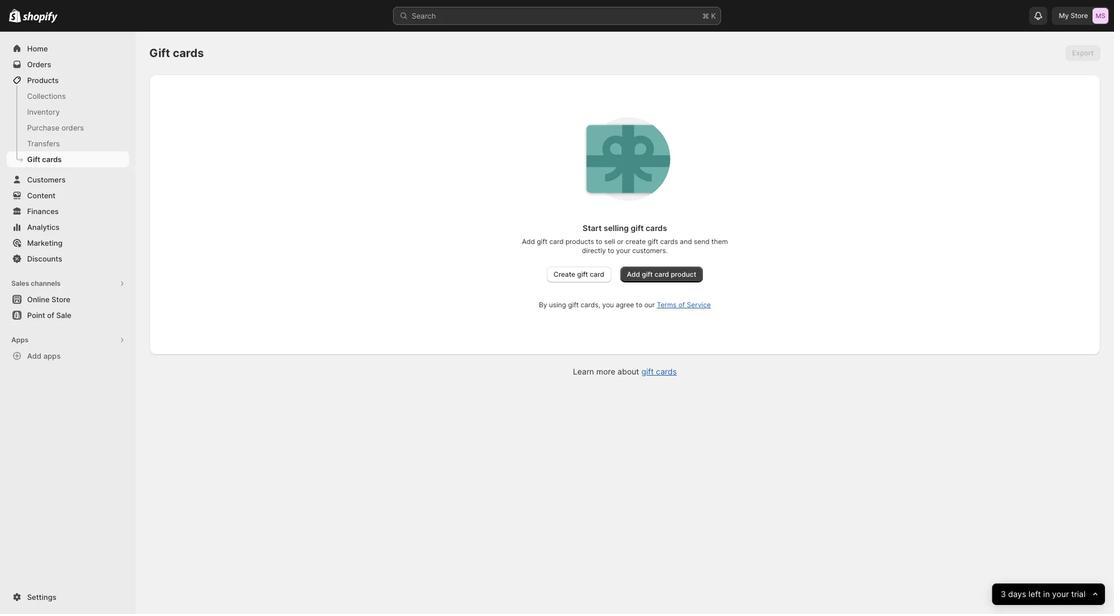 Task type: locate. For each thing, give the bounding box(es) containing it.
of left the sale
[[47, 311, 54, 320]]

store
[[1071, 11, 1088, 20], [52, 295, 70, 304]]

by
[[539, 301, 547, 309]]

0 horizontal spatial of
[[47, 311, 54, 320]]

store for online store
[[52, 295, 70, 304]]

create gift card
[[554, 270, 604, 279]]

0 vertical spatial gift
[[149, 46, 170, 60]]

content
[[27, 191, 56, 200]]

2 horizontal spatial to
[[636, 301, 643, 309]]

sale
[[56, 311, 71, 320]]

1 horizontal spatial of
[[679, 301, 685, 309]]

0 vertical spatial add
[[522, 238, 535, 246]]

cards,
[[581, 301, 601, 309]]

add down customers.
[[627, 270, 640, 279]]

card for add gift card product
[[655, 270, 669, 279]]

card left product
[[655, 270, 669, 279]]

your down or
[[616, 247, 631, 255]]

of
[[679, 301, 685, 309], [47, 311, 54, 320]]

0 horizontal spatial card
[[550, 238, 564, 246]]

store inside online store link
[[52, 295, 70, 304]]

2 horizontal spatial add
[[627, 270, 640, 279]]

settings
[[27, 593, 56, 602]]

shopify image
[[9, 9, 21, 23]]

gift right the about
[[642, 367, 654, 377]]

gift down customers.
[[642, 270, 653, 279]]

sales
[[11, 279, 29, 288]]

to left our
[[636, 301, 643, 309]]

them
[[712, 238, 728, 246]]

0 vertical spatial your
[[616, 247, 631, 255]]

1 vertical spatial your
[[1053, 590, 1069, 600]]

collections link
[[7, 88, 129, 104]]

apps
[[11, 336, 28, 345]]

settings link
[[7, 590, 129, 606]]

using
[[549, 301, 566, 309]]

card
[[550, 238, 564, 246], [590, 270, 604, 279], [655, 270, 669, 279]]

1 vertical spatial of
[[47, 311, 54, 320]]

to down sell
[[608, 247, 614, 255]]

products link
[[7, 72, 129, 88]]

1 horizontal spatial store
[[1071, 11, 1088, 20]]

orders link
[[7, 57, 129, 72]]

your right in
[[1053, 590, 1069, 600]]

1 horizontal spatial add
[[522, 238, 535, 246]]

0 horizontal spatial to
[[596, 238, 603, 246]]

purchase orders link
[[7, 120, 129, 136]]

1 horizontal spatial to
[[608, 247, 614, 255]]

gift inside button
[[642, 270, 653, 279]]

send
[[694, 238, 710, 246]]

card inside button
[[655, 270, 669, 279]]

online store button
[[0, 292, 136, 308]]

cards
[[173, 46, 204, 60], [42, 155, 62, 164], [646, 223, 667, 233], [660, 238, 678, 246], [656, 367, 677, 377]]

0 vertical spatial store
[[1071, 11, 1088, 20]]

gift cards
[[149, 46, 204, 60], [27, 155, 62, 164]]

my
[[1059, 11, 1069, 20]]

export
[[1073, 49, 1094, 57]]

by using gift cards, you agree to our terms of service
[[539, 301, 711, 309]]

inventory link
[[7, 104, 129, 120]]

gift up customers.
[[648, 238, 659, 246]]

1 horizontal spatial gift
[[149, 46, 170, 60]]

card down directly
[[590, 270, 604, 279]]

to up directly
[[596, 238, 603, 246]]

add left products
[[522, 238, 535, 246]]

finances link
[[7, 204, 129, 219]]

1 horizontal spatial gift cards
[[149, 46, 204, 60]]

1 vertical spatial gift cards
[[27, 155, 62, 164]]

0 horizontal spatial add
[[27, 352, 41, 361]]

store right 'my'
[[1071, 11, 1088, 20]]

add apps
[[27, 352, 61, 361]]

0 vertical spatial to
[[596, 238, 603, 246]]

analytics
[[27, 223, 60, 232]]

transfers
[[27, 139, 60, 148]]

card for create gift card
[[590, 270, 604, 279]]

your inside dropdown button
[[1053, 590, 1069, 600]]

card left products
[[550, 238, 564, 246]]

2 vertical spatial add
[[27, 352, 41, 361]]

1 vertical spatial gift
[[27, 155, 40, 164]]

create
[[626, 238, 646, 246]]

shopify image
[[23, 12, 58, 23]]

customers
[[27, 175, 66, 184]]

0 horizontal spatial gift cards
[[27, 155, 62, 164]]

sell
[[605, 238, 615, 246]]

online
[[27, 295, 50, 304]]

gift inside gift cards link
[[27, 155, 40, 164]]

in
[[1044, 590, 1050, 600]]

export button
[[1066, 45, 1101, 61]]

store up the sale
[[52, 295, 70, 304]]

point of sale link
[[7, 308, 129, 324]]

gift inside button
[[577, 270, 588, 279]]

0 horizontal spatial store
[[52, 295, 70, 304]]

sales channels button
[[7, 276, 129, 292]]

0 vertical spatial of
[[679, 301, 685, 309]]

content link
[[7, 188, 129, 204]]

1 vertical spatial store
[[52, 295, 70, 304]]

trial
[[1072, 590, 1086, 600]]

cards inside add gift card products to sell or create gift cards and send them directly to your customers.
[[660, 238, 678, 246]]

product
[[671, 270, 696, 279]]

my store
[[1059, 11, 1088, 20]]

1 vertical spatial to
[[608, 247, 614, 255]]

create gift card button
[[547, 267, 611, 283]]

of inside button
[[47, 311, 54, 320]]

⌘
[[703, 11, 709, 20]]

selling
[[604, 223, 629, 233]]

gift
[[631, 223, 644, 233], [537, 238, 548, 246], [648, 238, 659, 246], [577, 270, 588, 279], [642, 270, 653, 279], [568, 301, 579, 309], [642, 367, 654, 377]]

card inside add gift card products to sell or create gift cards and send them directly to your customers.
[[550, 238, 564, 246]]

start
[[583, 223, 602, 233]]

point
[[27, 311, 45, 320]]

⌘ k
[[703, 11, 716, 20]]

analytics link
[[7, 219, 129, 235]]

your
[[616, 247, 631, 255], [1053, 590, 1069, 600]]

to
[[596, 238, 603, 246], [608, 247, 614, 255], [636, 301, 643, 309]]

1 horizontal spatial card
[[590, 270, 604, 279]]

of right terms
[[679, 301, 685, 309]]

card for add gift card products to sell or create gift cards and send them directly to your customers.
[[550, 238, 564, 246]]

0 horizontal spatial your
[[616, 247, 631, 255]]

apps
[[43, 352, 61, 361]]

gift right create
[[577, 270, 588, 279]]

left
[[1029, 590, 1041, 600]]

finances
[[27, 207, 59, 216]]

0 horizontal spatial gift
[[27, 155, 40, 164]]

1 horizontal spatial your
[[1053, 590, 1069, 600]]

2 horizontal spatial card
[[655, 270, 669, 279]]

products
[[566, 238, 594, 246]]

orders
[[61, 123, 84, 132]]

add inside add gift card products to sell or create gift cards and send them directly to your customers.
[[522, 238, 535, 246]]

store for my store
[[1071, 11, 1088, 20]]

add left apps
[[27, 352, 41, 361]]

card inside button
[[590, 270, 604, 279]]

1 vertical spatial add
[[627, 270, 640, 279]]

about
[[618, 367, 639, 377]]

service
[[687, 301, 711, 309]]

add
[[522, 238, 535, 246], [627, 270, 640, 279], [27, 352, 41, 361]]



Task type: describe. For each thing, give the bounding box(es) containing it.
our
[[645, 301, 655, 309]]

directly
[[582, 247, 606, 255]]

online store
[[27, 295, 70, 304]]

gift cards link
[[642, 367, 677, 377]]

point of sale
[[27, 311, 71, 320]]

or
[[617, 238, 624, 246]]

you
[[602, 301, 614, 309]]

and
[[680, 238, 692, 246]]

add apps button
[[7, 348, 129, 364]]

create
[[554, 270, 576, 279]]

3
[[1001, 590, 1006, 600]]

orders
[[27, 60, 51, 69]]

point of sale button
[[0, 308, 136, 324]]

add for add gift card products to sell or create gift cards and send them directly to your customers.
[[522, 238, 535, 246]]

customers.
[[632, 247, 668, 255]]

purchase
[[27, 123, 59, 132]]

add for add gift card product
[[627, 270, 640, 279]]

collections
[[27, 92, 66, 101]]

gift right using
[[568, 301, 579, 309]]

discounts
[[27, 255, 62, 264]]

marketing link
[[7, 235, 129, 251]]

terms
[[657, 301, 677, 309]]

sales channels
[[11, 279, 61, 288]]

add gift card product
[[627, 270, 696, 279]]

products
[[27, 76, 59, 85]]

apps button
[[7, 333, 129, 348]]

discounts link
[[7, 251, 129, 267]]

days
[[1009, 590, 1027, 600]]

home
[[27, 44, 48, 53]]

add gift card products to sell or create gift cards and send them directly to your customers.
[[522, 238, 728, 255]]

gift left products
[[537, 238, 548, 246]]

marketing
[[27, 239, 63, 248]]

k
[[711, 11, 716, 20]]

inventory
[[27, 107, 60, 117]]

home link
[[7, 41, 129, 57]]

2 vertical spatial to
[[636, 301, 643, 309]]

3 days left in your trial button
[[993, 584, 1105, 606]]

transfers link
[[7, 136, 129, 152]]

more
[[597, 367, 616, 377]]

learn
[[573, 367, 594, 377]]

online store link
[[7, 292, 129, 308]]

purchase orders
[[27, 123, 84, 132]]

learn more about gift cards
[[573, 367, 677, 377]]

3 days left in your trial
[[1001, 590, 1086, 600]]

gift cards link
[[7, 152, 129, 167]]

terms of service link
[[657, 301, 711, 309]]

your inside add gift card products to sell or create gift cards and send them directly to your customers.
[[616, 247, 631, 255]]

agree
[[616, 301, 634, 309]]

channels
[[31, 279, 61, 288]]

add gift card product button
[[620, 267, 703, 283]]

start selling gift cards
[[583, 223, 667, 233]]

my store image
[[1093, 8, 1109, 24]]

gift up create
[[631, 223, 644, 233]]

customers link
[[7, 172, 129, 188]]

0 vertical spatial gift cards
[[149, 46, 204, 60]]

search
[[412, 11, 436, 20]]

add for add apps
[[27, 352, 41, 361]]



Task type: vqa. For each thing, say whether or not it's contained in the screenshot.
details on the right bottom of page
no



